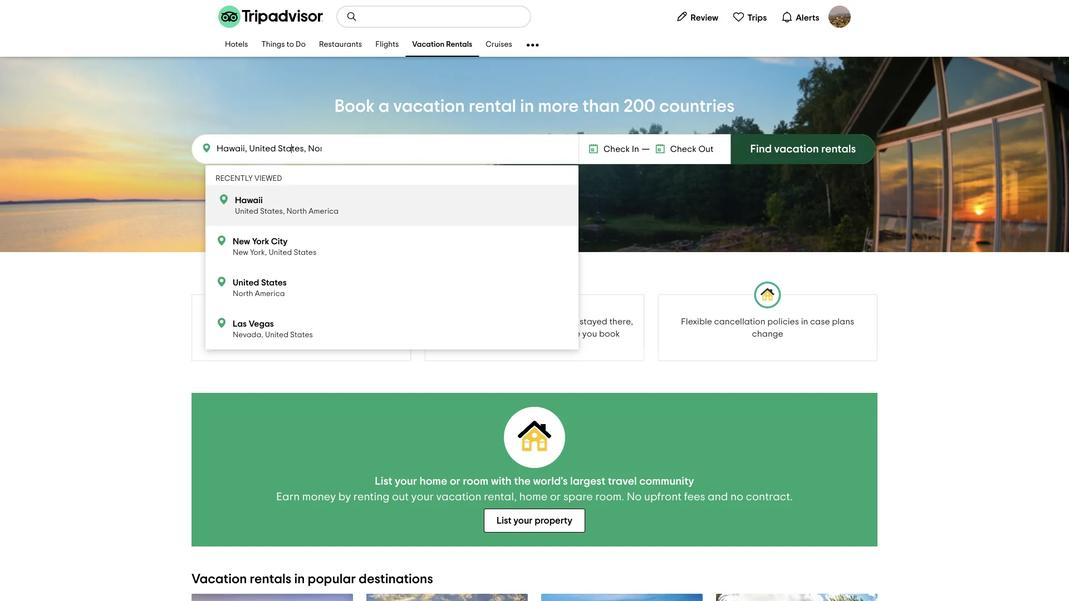 Task type: locate. For each thing, give the bounding box(es) containing it.
and left the no
[[708, 492, 729, 503]]

0 horizontal spatial with
[[292, 330, 308, 339]]

united down the york,
[[233, 279, 259, 288]]

0 vertical spatial rentals
[[822, 144, 857, 155]]

0 horizontal spatial home
[[215, 330, 237, 339]]

a inside enjoy more space and privacy in a sanitized home environment with just your family and friends
[[346, 318, 352, 327]]

with up "friends"
[[292, 330, 308, 339]]

or down world's
[[550, 492, 561, 503]]

check left in on the top of page
[[604, 145, 630, 154]]

north up las
[[233, 290, 253, 298]]

1 vertical spatial states
[[261, 279, 287, 288]]

0 horizontal spatial america
[[255, 290, 285, 298]]

0 vertical spatial with
[[292, 330, 308, 339]]

2 new from the top
[[233, 249, 248, 257]]

vacation
[[394, 98, 465, 115], [775, 144, 820, 155], [437, 492, 482, 503]]

vacation rentals link
[[406, 33, 479, 57]]

your
[[326, 330, 344, 339], [395, 476, 417, 488], [411, 492, 434, 503], [514, 517, 533, 526]]

more left than at top
[[538, 98, 579, 115]]

with up rental,
[[491, 476, 512, 488]]

2 vertical spatial states
[[290, 332, 313, 339]]

states
[[294, 249, 317, 257], [261, 279, 287, 288], [290, 332, 313, 339]]

1 vertical spatial north
[[233, 290, 253, 298]]

hotels
[[225, 41, 248, 49]]

0 horizontal spatial a
[[346, 318, 352, 327]]

united inside new york city new york, united states
[[269, 249, 292, 257]]

case
[[811, 318, 831, 327]]

york
[[252, 237, 269, 246]]

america up space at bottom left
[[255, 290, 285, 298]]

with inside the list your home or room with the world's largest travel community earn money by renting out your vacation rental, home or spare room. no upfront fees and no contract.
[[491, 476, 512, 488]]

states up "friends"
[[290, 332, 313, 339]]

0 vertical spatial new
[[233, 237, 250, 246]]

list
[[375, 476, 393, 488], [497, 517, 512, 526]]

home down the the
[[520, 492, 548, 503]]

things to do link
[[255, 33, 313, 57]]

list for property
[[497, 517, 512, 526]]

things to do
[[262, 41, 306, 49]]

0 horizontal spatial or
[[450, 476, 461, 488]]

states,
[[260, 208, 285, 216]]

0 vertical spatial vacation
[[413, 41, 445, 49]]

2 vertical spatial home
[[520, 492, 548, 503]]

united inside the "hawaii united states, north america"
[[235, 208, 259, 216]]

1 vertical spatial new
[[233, 249, 248, 257]]

1 horizontal spatial you
[[583, 330, 598, 339]]

flights
[[376, 41, 399, 49]]

and down 'sanitized'
[[372, 330, 388, 339]]

1 horizontal spatial vacation
[[413, 41, 445, 49]]

states inside united states north america
[[261, 279, 287, 288]]

home left the room
[[420, 476, 448, 488]]

new left the york,
[[233, 249, 248, 257]]

2 you from the left
[[583, 330, 598, 339]]

0 vertical spatial vacation
[[394, 98, 465, 115]]

in left case
[[802, 318, 809, 327]]

in right privacy
[[337, 318, 344, 327]]

north right "states,"
[[287, 208, 307, 216]]

united down hawaii
[[235, 208, 259, 216]]

alerts
[[796, 13, 820, 22]]

restaurants
[[319, 41, 362, 49]]

a right book
[[379, 98, 390, 115]]

enjoy
[[213, 318, 234, 327]]

america right "states,"
[[309, 208, 339, 216]]

0 horizontal spatial you
[[461, 330, 476, 339]]

1 vertical spatial list
[[497, 517, 512, 526]]

rentals
[[822, 144, 857, 155], [250, 573, 292, 587]]

north inside united states north america
[[233, 290, 253, 298]]

check out
[[671, 145, 714, 154]]

None search field
[[338, 7, 530, 27]]

sanitized
[[354, 318, 391, 327]]

1 horizontal spatial rentals
[[822, 144, 857, 155]]

find vacation rentals
[[751, 144, 857, 155]]

room
[[463, 476, 489, 488]]

0 vertical spatial home
[[215, 330, 237, 339]]

space
[[259, 318, 285, 327]]

america
[[309, 208, 339, 216], [255, 290, 285, 298]]

or left the room
[[450, 476, 461, 488]]

and
[[287, 318, 303, 327], [372, 330, 388, 339], [708, 492, 729, 503]]

1 vertical spatial america
[[255, 290, 285, 298]]

home inside enjoy more space and privacy in a sanitized home environment with just your family and friends
[[215, 330, 237, 339]]

you down reviews
[[461, 330, 476, 339]]

0 vertical spatial states
[[294, 249, 317, 257]]

more up nevada,
[[236, 318, 257, 327]]

0 vertical spatial north
[[287, 208, 307, 216]]

rentals
[[446, 41, 473, 49]]

1 vertical spatial more
[[236, 318, 257, 327]]

1 horizontal spatial check
[[671, 145, 697, 154]]

1 horizontal spatial america
[[309, 208, 339, 216]]

united inside las vegas nevada, united states
[[265, 332, 289, 339]]

friends
[[288, 342, 316, 351]]

a up 'family'
[[346, 318, 352, 327]]

2 horizontal spatial and
[[708, 492, 729, 503]]

more
[[538, 98, 579, 115], [236, 318, 257, 327]]

1 vertical spatial home
[[420, 476, 448, 488]]

read
[[436, 318, 458, 327]]

1 check from the left
[[604, 145, 630, 154]]

0 horizontal spatial vacation
[[192, 573, 247, 587]]

0 vertical spatial list
[[375, 476, 393, 488]]

united down space at bottom left
[[265, 332, 289, 339]]

0 horizontal spatial rentals
[[250, 573, 292, 587]]

renting
[[354, 492, 390, 503]]

states down the york,
[[261, 279, 287, 288]]

0 horizontal spatial and
[[287, 318, 303, 327]]

1 vertical spatial vacation
[[192, 573, 247, 587]]

to
[[287, 41, 294, 49]]

do
[[296, 41, 306, 49]]

list your property
[[497, 517, 573, 526]]

2 vertical spatial vacation
[[437, 492, 482, 503]]

room.
[[596, 492, 625, 503]]

2 check from the left
[[671, 145, 697, 154]]

plans
[[833, 318, 855, 327]]

cancellation
[[715, 318, 766, 327]]

list up renting at the bottom left of the page
[[375, 476, 393, 488]]

you down stayed
[[583, 330, 598, 339]]

united
[[235, 208, 259, 216], [269, 249, 292, 257], [233, 279, 259, 288], [265, 332, 289, 339]]

0 vertical spatial and
[[287, 318, 303, 327]]

list down rental,
[[497, 517, 512, 526]]

or
[[450, 476, 461, 488], [550, 492, 561, 503]]

1 horizontal spatial with
[[491, 476, 512, 488]]

upfront
[[645, 492, 682, 503]]

countries
[[660, 98, 735, 115]]

check in
[[604, 145, 640, 154]]

2 vertical spatial and
[[708, 492, 729, 503]]

1 vertical spatial rentals
[[250, 573, 292, 587]]

0 horizontal spatial list
[[375, 476, 393, 488]]

1 horizontal spatial list
[[497, 517, 512, 526]]

1 vertical spatial with
[[491, 476, 512, 488]]

1 new from the top
[[233, 237, 250, 246]]

a
[[379, 98, 390, 115], [346, 318, 352, 327]]

feel
[[495, 330, 510, 339]]

united down city
[[269, 249, 292, 257]]

1 horizontal spatial and
[[372, 330, 388, 339]]

1 horizontal spatial a
[[379, 98, 390, 115]]

0 vertical spatial a
[[379, 98, 390, 115]]

1 vertical spatial a
[[346, 318, 352, 327]]

united states north america
[[233, 279, 287, 298]]

review link
[[671, 6, 724, 28]]

and right space at bottom left
[[287, 318, 303, 327]]

recently viewed
[[216, 175, 282, 183]]

home down enjoy
[[215, 330, 237, 339]]

1 you from the left
[[461, 330, 476, 339]]

no
[[627, 492, 642, 503]]

your right just
[[326, 330, 344, 339]]

north
[[287, 208, 307, 216], [233, 290, 253, 298]]

popular
[[308, 573, 356, 587]]

review
[[691, 13, 719, 22]]

states right the york,
[[294, 249, 317, 257]]

1 horizontal spatial more
[[538, 98, 579, 115]]

0 horizontal spatial check
[[604, 145, 630, 154]]

home
[[215, 330, 237, 339], [420, 476, 448, 488], [520, 492, 548, 503]]

hawaii united states, north america
[[235, 196, 339, 216]]

0 horizontal spatial north
[[233, 290, 253, 298]]

1 horizontal spatial north
[[287, 208, 307, 216]]

1 vertical spatial vacation
[[775, 144, 820, 155]]

confident
[[512, 330, 552, 339]]

policies
[[768, 318, 800, 327]]

1 horizontal spatial home
[[420, 476, 448, 488]]

0 vertical spatial america
[[309, 208, 339, 216]]

check for check in
[[604, 145, 630, 154]]

your inside enjoy more space and privacy in a sanitized home environment with just your family and friends
[[326, 330, 344, 339]]

nevada,
[[233, 332, 264, 339]]

new left the york
[[233, 237, 250, 246]]

restaurants link
[[313, 33, 369, 57]]

vacation
[[413, 41, 445, 49], [192, 573, 247, 587]]

list inside the list your home or room with the world's largest travel community earn money by renting out your vacation rental, home or spare room. no upfront fees and no contract.
[[375, 476, 393, 488]]

check left out
[[671, 145, 697, 154]]

0 vertical spatial or
[[450, 476, 461, 488]]

rentals inside find vacation rentals button
[[822, 144, 857, 155]]

book
[[600, 330, 620, 339]]

reviews
[[460, 318, 490, 327]]

0 horizontal spatial more
[[236, 318, 257, 327]]

hotels link
[[218, 33, 255, 57]]

1 vertical spatial or
[[550, 492, 561, 503]]



Task type: vqa. For each thing, say whether or not it's contained in the screenshot.
New York City New York, United States
yes



Task type: describe. For each thing, give the bounding box(es) containing it.
money
[[302, 492, 336, 503]]

america inside the "hawaii united states, north america"
[[309, 208, 339, 216]]

list your home or room with the world's largest travel community earn money by renting out your vacation rental, home or spare room. no upfront fees and no contract.
[[276, 476, 793, 503]]

las vegas nevada, united states
[[233, 320, 313, 339]]

vacation for vacation rentals in popular destinations
[[192, 573, 247, 587]]

vacation rentals in popular destinations
[[192, 573, 433, 587]]

200
[[624, 98, 656, 115]]

change
[[753, 330, 784, 339]]

vegas
[[249, 320, 274, 329]]

trips link
[[728, 6, 772, 28]]

no
[[731, 492, 744, 503]]

largest
[[571, 476, 606, 488]]

with inside enjoy more space and privacy in a sanitized home environment with just your family and friends
[[292, 330, 308, 339]]

world's
[[533, 476, 568, 488]]

hawaii
[[235, 196, 263, 205]]

1 horizontal spatial or
[[550, 492, 561, 503]]

alerts link
[[777, 6, 825, 28]]

in left popular
[[294, 573, 305, 587]]

flights link
[[369, 33, 406, 57]]

north inside the "hawaii united states, north america"
[[287, 208, 307, 216]]

city
[[271, 237, 288, 246]]

viewed
[[255, 175, 282, 183]]

0 vertical spatial more
[[538, 98, 579, 115]]

the
[[514, 476, 531, 488]]

new york city new york, united states
[[233, 237, 317, 257]]

vacation inside the list your home or room with the world's largest travel community earn money by renting out your vacation rental, home or spare room. no upfront fees and no contract.
[[437, 492, 482, 503]]

profile picture image
[[829, 6, 851, 28]]

enjoy more space and privacy in a sanitized home environment with just your family and friends
[[213, 318, 391, 351]]

property
[[535, 517, 573, 526]]

cruises
[[486, 41, 513, 49]]

book a vacation rental in more than 200 countries
[[335, 98, 735, 115]]

york,
[[250, 249, 267, 257]]

in inside enjoy more space and privacy in a sanitized home environment with just your family and friends
[[337, 318, 344, 327]]

trips
[[748, 13, 767, 22]]

recently
[[216, 175, 253, 183]]

can
[[478, 330, 493, 339]]

your left property
[[514, 517, 533, 526]]

spare
[[564, 492, 593, 503]]

rental
[[469, 98, 517, 115]]

united inside united states north america
[[233, 279, 259, 288]]

vacation inside find vacation rentals button
[[775, 144, 820, 155]]

by
[[339, 492, 351, 503]]

so
[[450, 330, 459, 339]]

fees
[[685, 492, 706, 503]]

travelers
[[512, 318, 548, 327]]

search image
[[347, 11, 358, 22]]

book
[[335, 98, 375, 115]]

in inside flexible cancellation policies in case plans change
[[802, 318, 809, 327]]

tripadvisor image
[[218, 6, 323, 28]]

and inside the list your home or room with the world's largest travel community earn money by renting out your vacation rental, home or spare room. no upfront fees and no contract.
[[708, 492, 729, 503]]

privacy
[[305, 318, 335, 327]]

las
[[233, 320, 247, 329]]

in
[[632, 145, 640, 154]]

read reviews from travelers who've stayed there, so you can feel confident before you book
[[436, 318, 634, 339]]

out
[[392, 492, 409, 503]]

in right rental
[[520, 98, 535, 115]]

just
[[310, 330, 324, 339]]

travel
[[608, 476, 637, 488]]

than
[[583, 98, 620, 115]]

states inside new york city new york, united states
[[294, 249, 317, 257]]

1 vertical spatial and
[[372, 330, 388, 339]]

find
[[751, 144, 772, 155]]

cruises link
[[479, 33, 519, 57]]

contract.
[[746, 492, 793, 503]]

2 horizontal spatial home
[[520, 492, 548, 503]]

environment
[[239, 330, 290, 339]]

vacation rentals
[[413, 41, 473, 49]]

from
[[492, 318, 510, 327]]

america inside united states north america
[[255, 290, 285, 298]]

flexible
[[681, 318, 713, 327]]

find vacation rentals button
[[731, 134, 876, 164]]

Where do you want to go? text field
[[199, 143, 322, 155]]

who've
[[550, 318, 578, 327]]

your right out
[[411, 492, 434, 503]]

list for home
[[375, 476, 393, 488]]

more inside enjoy more space and privacy in a sanitized home environment with just your family and friends
[[236, 318, 257, 327]]

vacation for vacation rentals
[[413, 41, 445, 49]]

family
[[346, 330, 370, 339]]

check for check out
[[671, 145, 697, 154]]

destinations
[[359, 573, 433, 587]]

earn
[[276, 492, 300, 503]]

community
[[640, 476, 695, 488]]

stayed
[[580, 318, 608, 327]]

rental,
[[484, 492, 517, 503]]

states inside las vegas nevada, united states
[[290, 332, 313, 339]]

there,
[[610, 318, 634, 327]]

out
[[699, 145, 714, 154]]

your up out
[[395, 476, 417, 488]]

before
[[554, 330, 581, 339]]

flexible cancellation policies in case plans change
[[681, 318, 855, 339]]



